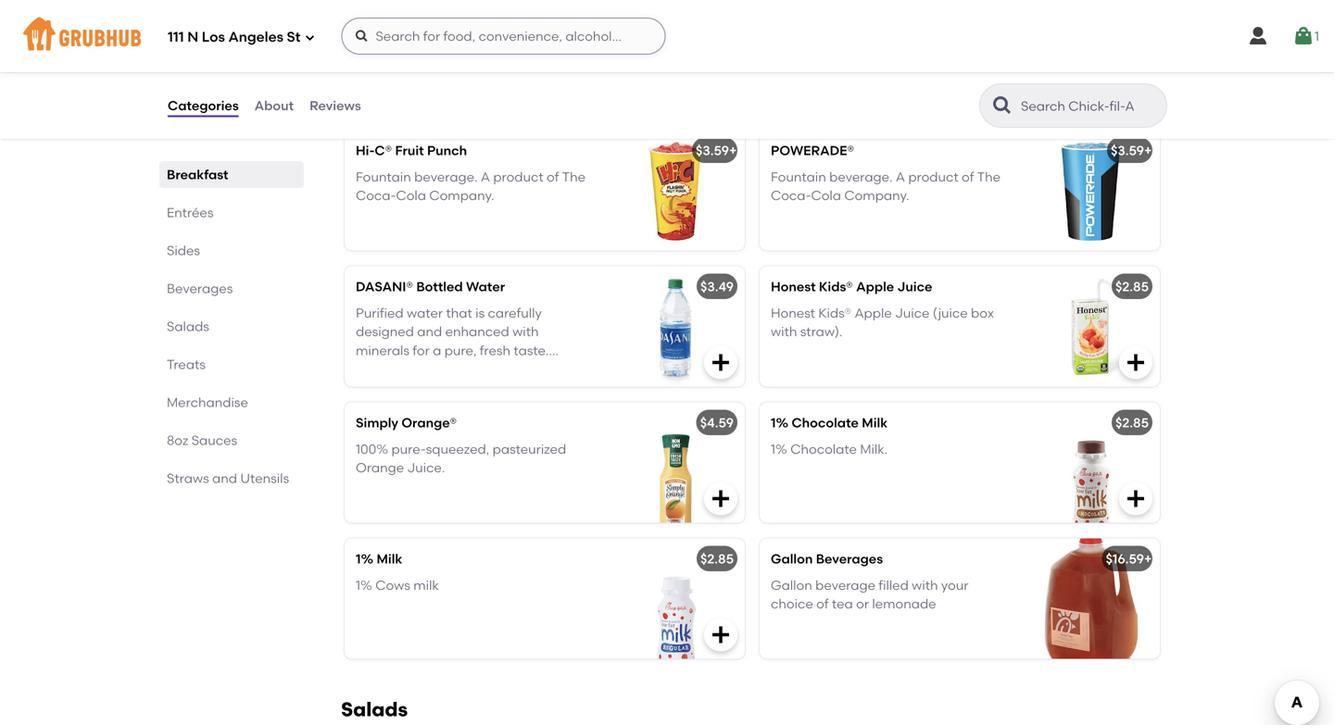 Task type: describe. For each thing, give the bounding box(es) containing it.
pasteurized
[[493, 441, 566, 457]]

the for hi-c® fruit punch
[[562, 169, 586, 185]]

merchandise tab
[[167, 393, 296, 412]]

search icon image
[[991, 95, 1014, 117]]

cows
[[375, 578, 410, 593]]

enhanced
[[445, 324, 509, 340]]

(juice
[[933, 305, 968, 321]]

a for powerade®
[[896, 169, 905, 185]]

gallon beverage filled with your choice of tea or lemonade
[[771, 578, 969, 612]]

honest kids® apple juice image
[[1021, 267, 1160, 387]]

coca- for powerade®
[[771, 188, 811, 204]]

cola for powerade®
[[811, 188, 841, 204]]

for
[[413, 343, 430, 359]]

8oz sauces
[[167, 433, 237, 448]]

st
[[287, 29, 301, 46]]

kids® for honest kids® apple juice
[[819, 279, 853, 295]]

inc.
[[468, 52, 490, 67]]

1% chocolate milk
[[771, 415, 888, 431]]

treats
[[167, 357, 206, 372]]

and inside purified water that is carefully designed and enhanced with minerals for a pure, fresh taste. dasani® is a registered trademark of the coca-cola® company.
[[417, 324, 442, 340]]

keurig
[[356, 52, 396, 67]]

$2.85 for milk
[[1116, 415, 1149, 431]]

cola®
[[438, 380, 475, 396]]

dr inside fountain beverage. product of keurig dr pepper, inc.
[[399, 52, 413, 67]]

coca- inside purified water that is carefully designed and enhanced with minerals for a pure, fresh taste. dasani® is a registered trademark of the coca-cola® company.
[[398, 380, 438, 396]]

beverages inside tab
[[167, 281, 233, 296]]

Search for food, convenience, alcohol... search field
[[341, 18, 666, 55]]

orange
[[356, 460, 404, 476]]

merchandise
[[167, 395, 248, 410]]

svg image inside 1 button
[[1292, 25, 1315, 47]]

los
[[202, 29, 225, 46]]

or
[[856, 596, 869, 612]]

hi-
[[356, 143, 375, 159]]

+ for hi-c® fruit punch
[[729, 143, 737, 159]]

0 vertical spatial a
[[433, 343, 441, 359]]

honest for honest kids® apple juice (juice box with straw).
[[771, 305, 815, 321]]

straws and utensils
[[167, 471, 289, 486]]

reviews
[[310, 98, 361, 113]]

1% milk image
[[606, 539, 745, 659]]

honest for honest kids® apple juice
[[771, 279, 816, 295]]

2 vertical spatial $2.85
[[700, 551, 734, 567]]

hi-c® fruit punch
[[356, 143, 467, 159]]

designed
[[356, 324, 414, 340]]

salads tab
[[167, 317, 296, 336]]

$3.59 + for powerade®
[[1111, 143, 1152, 159]]

purified water that is carefully designed and enhanced with minerals for a pure, fresh taste. dasani® is a registered trademark of the coca-cola® company.
[[356, 305, 573, 396]]

powerade® image
[[1021, 130, 1160, 251]]

dasani® bottled water
[[356, 279, 505, 295]]

fountain for pepper®
[[356, 33, 411, 49]]

company. for hi-c® fruit punch
[[429, 188, 494, 204]]

that
[[446, 305, 472, 321]]

breakfast
[[167, 167, 228, 183]]

pure-
[[391, 441, 426, 457]]

fountain beverage. a product of the coca-cola company. for hi-c® fruit punch
[[356, 169, 586, 204]]

minerals
[[356, 343, 410, 359]]

juice.
[[407, 460, 445, 476]]

simply orange® image
[[606, 403, 745, 523]]

1 vertical spatial a
[[427, 362, 436, 377]]

1% for 1% chocolate milk
[[771, 415, 789, 431]]

powerade®
[[771, 143, 854, 159]]

orange®
[[402, 415, 457, 431]]

c®
[[375, 143, 392, 159]]

entrées
[[167, 205, 214, 221]]

simply orange®
[[356, 415, 457, 431]]

Search Chick-fil-A search field
[[1019, 97, 1161, 115]]

1 horizontal spatial milk
[[862, 415, 888, 431]]

straw).
[[800, 324, 843, 340]]

categories
[[168, 98, 239, 113]]

with inside purified water that is carefully designed and enhanced with minerals for a pure, fresh taste. dasani® is a registered trademark of the coca-cola® company.
[[513, 324, 539, 340]]

taste.
[[514, 343, 549, 359]]

honest kids® apple juice (juice box with straw).
[[771, 305, 994, 340]]

milk
[[413, 578, 439, 593]]

+ for gallon beverages
[[1144, 551, 1152, 567]]

111 n los angeles st
[[168, 29, 301, 46]]

$3.49
[[701, 279, 734, 295]]

of inside purified water that is carefully designed and enhanced with minerals for a pure, fresh taste. dasani® is a registered trademark of the coca-cola® company.
[[356, 380, 368, 396]]

a for hi-c® fruit punch
[[481, 169, 490, 185]]

about button
[[254, 72, 295, 139]]

carefully
[[488, 305, 542, 321]]

1% chocolate milk image
[[1021, 403, 1160, 523]]

0 vertical spatial is
[[475, 305, 485, 321]]

filled
[[879, 578, 909, 593]]

chocolate for milk
[[792, 415, 859, 431]]

1% for 1% chocolate milk.
[[771, 441, 787, 457]]

juice for honest kids® apple juice (juice box with straw).
[[895, 305, 930, 321]]

registered
[[439, 362, 503, 377]]

tea
[[832, 596, 853, 612]]

8oz sauces tab
[[167, 431, 296, 450]]

svg image
[[1125, 488, 1147, 510]]

punch
[[427, 143, 467, 159]]

$3.59 + for hi-c® fruit punch
[[696, 143, 737, 159]]

gallon beverages image
[[1021, 539, 1160, 659]]

1% milk
[[356, 551, 402, 567]]

gallon beverages
[[771, 551, 883, 567]]

$3.59 for powerade®
[[1111, 143, 1144, 159]]

water
[[466, 279, 505, 295]]

your
[[941, 578, 969, 593]]

pepper,
[[416, 52, 464, 67]]

about
[[254, 98, 294, 113]]



Task type: vqa. For each thing, say whether or not it's contained in the screenshot.
$3.49
yes



Task type: locate. For each thing, give the bounding box(es) containing it.
company. for powerade®
[[844, 188, 909, 204]]

0 vertical spatial honest
[[771, 279, 816, 295]]

1 kids® from the top
[[819, 279, 853, 295]]

beverage. down punch
[[414, 169, 478, 185]]

1 vertical spatial juice
[[895, 305, 930, 321]]

1 fountain beverage. a product of the coca-cola company. from the left
[[356, 169, 586, 204]]

fountain
[[356, 33, 411, 49], [356, 169, 411, 185], [771, 169, 826, 185]]

chocolate for milk.
[[791, 441, 857, 457]]

coca- down c®
[[356, 188, 396, 204]]

the
[[562, 169, 586, 185], [977, 169, 1001, 185], [371, 380, 395, 396]]

chocolate up 1% chocolate milk.
[[792, 415, 859, 431]]

straws
[[167, 471, 209, 486]]

treats tab
[[167, 355, 296, 374]]

apple inside honest kids® apple juice (juice box with straw).
[[855, 305, 892, 321]]

2 product from the left
[[908, 169, 959, 185]]

juice up honest kids® apple juice (juice box with straw).
[[897, 279, 933, 295]]

cola down hi-c® fruit punch
[[396, 188, 426, 204]]

1 vertical spatial dr
[[399, 52, 413, 67]]

apple
[[856, 279, 894, 295], [855, 305, 892, 321]]

company.
[[429, 188, 494, 204], [844, 188, 909, 204], [478, 380, 543, 396]]

$16.59
[[1106, 551, 1144, 567]]

0 horizontal spatial and
[[212, 471, 237, 486]]

0 horizontal spatial coca-
[[356, 188, 396, 204]]

svg image
[[1247, 25, 1269, 47], [1292, 25, 1315, 47], [354, 29, 369, 44], [304, 32, 315, 43], [710, 352, 732, 374], [1125, 352, 1147, 374], [710, 488, 732, 510], [710, 624, 732, 646]]

2 cola from the left
[[811, 188, 841, 204]]

product
[[493, 169, 544, 185], [908, 169, 959, 185]]

gallon for gallon beverages
[[771, 551, 813, 567]]

1 horizontal spatial $3.59 +
[[1111, 143, 1152, 159]]

1 vertical spatial salads
[[341, 698, 408, 722]]

company. down powerade®
[[844, 188, 909, 204]]

product for powerade®
[[908, 169, 959, 185]]

fountain beverage. a product of the coca-cola company. down punch
[[356, 169, 586, 204]]

milk up milk.
[[862, 415, 888, 431]]

reviews button
[[309, 72, 362, 139]]

dasani® down minerals in the left of the page
[[356, 362, 412, 377]]

0 vertical spatial gallon
[[771, 551, 813, 567]]

0 horizontal spatial fountain beverage. a product of the coca-cola company.
[[356, 169, 586, 204]]

a down for
[[427, 362, 436, 377]]

1% for 1% milk
[[356, 551, 373, 567]]

fresh
[[480, 343, 511, 359]]

100% pure-squeezed, pasteurized orange juice.
[[356, 441, 566, 476]]

box
[[971, 305, 994, 321]]

0 horizontal spatial the
[[371, 380, 395, 396]]

water
[[407, 305, 443, 321]]

breakfast tab
[[167, 165, 296, 184]]

1 gallon from the top
[[771, 551, 813, 567]]

beverage. for powerade®
[[829, 169, 893, 185]]

0 horizontal spatial product
[[493, 169, 544, 185]]

1 vertical spatial kids®
[[818, 305, 852, 321]]

trademark
[[506, 362, 573, 377]]

1 horizontal spatial and
[[417, 324, 442, 340]]

salads
[[167, 319, 209, 334], [341, 698, 408, 722]]

1 horizontal spatial fountain beverage. a product of the coca-cola company.
[[771, 169, 1001, 204]]

1% down 1% chocolate milk
[[771, 441, 787, 457]]

fountain for c®
[[356, 169, 411, 185]]

1 vertical spatial dasani®
[[356, 362, 412, 377]]

coca- for hi-c® fruit punch
[[356, 188, 396, 204]]

0 horizontal spatial a
[[481, 169, 490, 185]]

1 horizontal spatial is
[[475, 305, 485, 321]]

squeezed,
[[426, 441, 489, 457]]

1 product from the left
[[493, 169, 544, 185]]

is
[[475, 305, 485, 321], [415, 362, 424, 377]]

1 vertical spatial chocolate
[[791, 441, 857, 457]]

0 vertical spatial apple
[[856, 279, 894, 295]]

is up enhanced
[[475, 305, 485, 321]]

1 vertical spatial honest
[[771, 305, 815, 321]]

coca- up orange®
[[398, 380, 438, 396]]

fountain up keurig
[[356, 33, 411, 49]]

$2.85
[[1116, 279, 1149, 295], [1116, 415, 1149, 431], [700, 551, 734, 567]]

2 $3.59 from the left
[[1111, 143, 1144, 159]]

1 honest from the top
[[771, 279, 816, 295]]

0 horizontal spatial is
[[415, 362, 424, 377]]

2 horizontal spatial coca-
[[771, 188, 811, 204]]

beverage. up the pepper,
[[414, 33, 478, 49]]

honest
[[771, 279, 816, 295], [771, 305, 815, 321]]

company. down trademark
[[478, 380, 543, 396]]

apple for honest kids® apple juice (juice box with straw).
[[855, 305, 892, 321]]

beverage. for dr pepper®
[[414, 33, 478, 49]]

dr pepper®
[[356, 7, 427, 22]]

the for powerade®
[[977, 169, 1001, 185]]

product for hi-c® fruit punch
[[493, 169, 544, 185]]

company. inside purified water that is carefully designed and enhanced with minerals for a pure, fresh taste. dasani® is a registered trademark of the coca-cola® company.
[[478, 380, 543, 396]]

dasani®
[[356, 279, 413, 295], [356, 362, 412, 377]]

milk up cows
[[377, 551, 402, 567]]

honest inside honest kids® apple juice (juice box with straw).
[[771, 305, 815, 321]]

0 horizontal spatial milk
[[377, 551, 402, 567]]

with inside honest kids® apple juice (juice box with straw).
[[771, 324, 797, 340]]

1 button
[[1292, 19, 1319, 53]]

$3.59
[[696, 143, 729, 159], [1111, 143, 1144, 159]]

+ down svg icon
[[1144, 551, 1152, 567]]

1 cola from the left
[[396, 188, 426, 204]]

2 a from the left
[[896, 169, 905, 185]]

of inside fountain beverage. product of keurig dr pepper, inc.
[[534, 33, 546, 49]]

diet dr pepper® image
[[1021, 0, 1160, 115]]

1 $3.59 from the left
[[696, 143, 729, 159]]

0 horizontal spatial $3.59
[[696, 143, 729, 159]]

0 horizontal spatial salads
[[167, 319, 209, 334]]

$3.59 for hi-c® fruit punch
[[696, 143, 729, 159]]

and inside "tab"
[[212, 471, 237, 486]]

purified
[[356, 305, 404, 321]]

$3.59 +
[[696, 143, 737, 159], [1111, 143, 1152, 159]]

categories button
[[167, 72, 240, 139]]

dasani® bottled water image
[[606, 267, 745, 387]]

chocolate
[[792, 415, 859, 431], [791, 441, 857, 457]]

main navigation navigation
[[0, 0, 1334, 72]]

a
[[433, 343, 441, 359], [427, 362, 436, 377]]

simply
[[356, 415, 398, 431]]

of inside gallon beverage filled with your choice of tea or lemonade
[[816, 596, 829, 612]]

is down for
[[415, 362, 424, 377]]

juice left (juice
[[895, 305, 930, 321]]

1 horizontal spatial a
[[896, 169, 905, 185]]

fountain beverage. a product of the coca-cola company. for powerade®
[[771, 169, 1001, 204]]

with up taste.
[[513, 324, 539, 340]]

apple for honest kids® apple juice
[[856, 279, 894, 295]]

1 horizontal spatial $3.59
[[1111, 143, 1144, 159]]

juice
[[897, 279, 933, 295], [895, 305, 930, 321]]

coca-
[[356, 188, 396, 204], [771, 188, 811, 204], [398, 380, 438, 396]]

1% up 1% chocolate milk.
[[771, 415, 789, 431]]

cola down powerade®
[[811, 188, 841, 204]]

0 horizontal spatial beverages
[[167, 281, 233, 296]]

2 dasani® from the top
[[356, 362, 412, 377]]

+ left powerade®
[[729, 143, 737, 159]]

1% for 1% cows milk
[[356, 578, 372, 593]]

and down water at left top
[[417, 324, 442, 340]]

kids® for honest kids® apple juice (juice box with straw).
[[818, 305, 852, 321]]

0 vertical spatial chocolate
[[792, 415, 859, 431]]

straws and utensils tab
[[167, 469, 296, 488]]

lemonade
[[872, 596, 936, 612]]

2 horizontal spatial the
[[977, 169, 1001, 185]]

beverage. inside fountain beverage. product of keurig dr pepper, inc.
[[414, 33, 478, 49]]

0 vertical spatial $2.85
[[1116, 279, 1149, 295]]

beverages tab
[[167, 279, 296, 298]]

cola for hi-c® fruit punch
[[396, 188, 426, 204]]

utensils
[[240, 471, 289, 486]]

$2.85 for apple
[[1116, 279, 1149, 295]]

and right straws
[[212, 471, 237, 486]]

1 vertical spatial $2.85
[[1116, 415, 1149, 431]]

with left straw).
[[771, 324, 797, 340]]

with inside gallon beverage filled with your choice of tea or lemonade
[[912, 578, 938, 593]]

0 horizontal spatial with
[[513, 324, 539, 340]]

1 vertical spatial gallon
[[771, 578, 812, 593]]

2 fountain beverage. a product of the coca-cola company. from the left
[[771, 169, 1001, 204]]

1 vertical spatial is
[[415, 362, 424, 377]]

honest kids® apple juice
[[771, 279, 933, 295]]

111
[[168, 29, 184, 46]]

1
[[1315, 28, 1319, 44]]

beverages
[[167, 281, 233, 296], [816, 551, 883, 567]]

0 vertical spatial salads
[[167, 319, 209, 334]]

1 horizontal spatial with
[[771, 324, 797, 340]]

0 vertical spatial dasani®
[[356, 279, 413, 295]]

coca- down powerade®
[[771, 188, 811, 204]]

a
[[481, 169, 490, 185], [896, 169, 905, 185]]

1 a from the left
[[481, 169, 490, 185]]

1 horizontal spatial cola
[[811, 188, 841, 204]]

1 horizontal spatial product
[[908, 169, 959, 185]]

1 vertical spatial beverages
[[816, 551, 883, 567]]

juice for honest kids® apple juice
[[897, 279, 933, 295]]

beverages up beverage
[[816, 551, 883, 567]]

hi-c® fruit punch image
[[606, 130, 745, 251]]

+ down search chick-fil-a "search box"
[[1144, 143, 1152, 159]]

fountain down powerade®
[[771, 169, 826, 185]]

company. down punch
[[429, 188, 494, 204]]

+ for powerade®
[[1144, 143, 1152, 159]]

beverages down sides
[[167, 281, 233, 296]]

0 vertical spatial milk
[[862, 415, 888, 431]]

the inside purified water that is carefully designed and enhanced with minerals for a pure, fresh taste. dasani® is a registered trademark of the coca-cola® company.
[[371, 380, 395, 396]]

1% cows milk
[[356, 578, 439, 593]]

a right for
[[433, 343, 441, 359]]

100%
[[356, 441, 388, 457]]

2 gallon from the top
[[771, 578, 812, 593]]

0 vertical spatial and
[[417, 324, 442, 340]]

0 vertical spatial beverages
[[167, 281, 233, 296]]

dasani® up purified
[[356, 279, 413, 295]]

1 horizontal spatial salads
[[341, 698, 408, 722]]

pure,
[[444, 343, 477, 359]]

2 $3.59 + from the left
[[1111, 143, 1152, 159]]

1 horizontal spatial dr
[[399, 52, 413, 67]]

product
[[481, 33, 531, 49]]

1 $3.59 + from the left
[[696, 143, 737, 159]]

pepper®
[[374, 7, 427, 22]]

bottled
[[416, 279, 463, 295]]

kids®
[[819, 279, 853, 295], [818, 305, 852, 321]]

gallon inside gallon beverage filled with your choice of tea or lemonade
[[771, 578, 812, 593]]

0 vertical spatial kids®
[[819, 279, 853, 295]]

salads inside tab
[[167, 319, 209, 334]]

with up lemonade on the bottom right
[[912, 578, 938, 593]]

gallon for gallon beverage filled with your choice of tea or lemonade
[[771, 578, 812, 593]]

1% chocolate milk.
[[771, 441, 888, 457]]

sauces
[[192, 433, 237, 448]]

$4.59
[[700, 415, 734, 431]]

apple up honest kids® apple juice (juice box with straw).
[[856, 279, 894, 295]]

beverage. down powerade®
[[829, 169, 893, 185]]

fountain down c®
[[356, 169, 411, 185]]

dr left 'pepper®' on the left top of the page
[[356, 7, 371, 22]]

0 vertical spatial juice
[[897, 279, 933, 295]]

1 dasani® from the top
[[356, 279, 413, 295]]

beverage.
[[414, 33, 478, 49], [414, 169, 478, 185], [829, 169, 893, 185]]

dr
[[356, 7, 371, 22], [399, 52, 413, 67]]

0 horizontal spatial $3.59 +
[[696, 143, 737, 159]]

angeles
[[228, 29, 283, 46]]

fountain beverage. product of keurig dr pepper, inc.
[[356, 33, 546, 67]]

2 kids® from the top
[[818, 305, 852, 321]]

1% up "1% cows milk"
[[356, 551, 373, 567]]

apple down honest kids® apple juice at right top
[[855, 305, 892, 321]]

1 vertical spatial and
[[212, 471, 237, 486]]

0 vertical spatial dr
[[356, 7, 371, 22]]

1 vertical spatial apple
[[855, 305, 892, 321]]

2 honest from the top
[[771, 305, 815, 321]]

n
[[187, 29, 198, 46]]

juice inside honest kids® apple juice (juice box with straw).
[[895, 305, 930, 321]]

+
[[729, 143, 737, 159], [1144, 143, 1152, 159], [1144, 551, 1152, 567]]

sides tab
[[167, 241, 296, 260]]

and
[[417, 324, 442, 340], [212, 471, 237, 486]]

1 horizontal spatial coca-
[[398, 380, 438, 396]]

beverage
[[815, 578, 876, 593]]

1 vertical spatial milk
[[377, 551, 402, 567]]

2 horizontal spatial with
[[912, 578, 938, 593]]

gallon
[[771, 551, 813, 567], [771, 578, 812, 593]]

milk.
[[860, 441, 888, 457]]

beverage. for hi-c® fruit punch
[[414, 169, 478, 185]]

cola
[[396, 188, 426, 204], [811, 188, 841, 204]]

kids® inside honest kids® apple juice (juice box with straw).
[[818, 305, 852, 321]]

choice
[[771, 596, 813, 612]]

with
[[513, 324, 539, 340], [771, 324, 797, 340], [912, 578, 938, 593]]

$16.59 +
[[1106, 551, 1152, 567]]

fountain inside fountain beverage. product of keurig dr pepper, inc.
[[356, 33, 411, 49]]

fountain beverage. a product of the coca-cola company.
[[356, 169, 586, 204], [771, 169, 1001, 204]]

chocolate down 1% chocolate milk
[[791, 441, 857, 457]]

0 horizontal spatial cola
[[396, 188, 426, 204]]

fruit
[[395, 143, 424, 159]]

1 horizontal spatial beverages
[[816, 551, 883, 567]]

8oz
[[167, 433, 188, 448]]

milk
[[862, 415, 888, 431], [377, 551, 402, 567]]

fountain beverage. a product of the coca-cola company. down powerade®
[[771, 169, 1001, 204]]

dr right keurig
[[399, 52, 413, 67]]

1% left cows
[[356, 578, 372, 593]]

entrées tab
[[167, 203, 296, 222]]

0 horizontal spatial dr
[[356, 7, 371, 22]]

sides
[[167, 243, 200, 259]]

dasani® inside purified water that is carefully designed and enhanced with minerals for a pure, fresh taste. dasani® is a registered trademark of the coca-cola® company.
[[356, 362, 412, 377]]

dr pepper® image
[[606, 0, 745, 115]]

1 horizontal spatial the
[[562, 169, 586, 185]]



